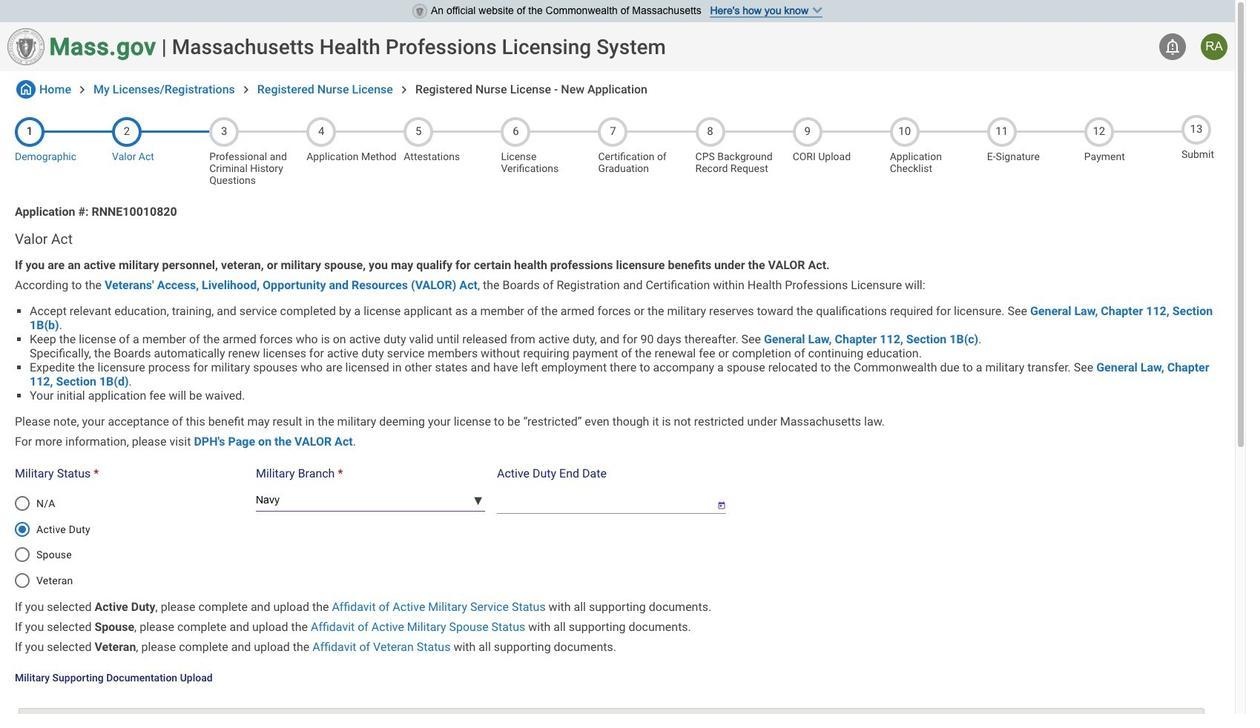 Task type: describe. For each thing, give the bounding box(es) containing it.
0 horizontal spatial no color image
[[16, 80, 36, 99]]

1 horizontal spatial no color image
[[239, 82, 254, 97]]

1 vertical spatial heading
[[15, 231, 1220, 248]]

1 horizontal spatial no color image
[[397, 82, 412, 97]]

0 vertical spatial heading
[[172, 34, 666, 59]]



Task type: locate. For each thing, give the bounding box(es) containing it.
no color image
[[16, 80, 36, 99], [397, 82, 412, 97]]

no color image
[[1164, 38, 1182, 56], [75, 82, 90, 97], [239, 82, 254, 97]]

None field
[[497, 488, 706, 514]]

massachusetts state seal image
[[7, 28, 45, 65]]

massachusetts state seal image
[[412, 4, 427, 19]]

option group
[[6, 486, 251, 599]]

heading
[[172, 34, 666, 59], [15, 231, 1220, 248]]

0 horizontal spatial no color image
[[75, 82, 90, 97]]

2 horizontal spatial no color image
[[1164, 38, 1182, 56]]



